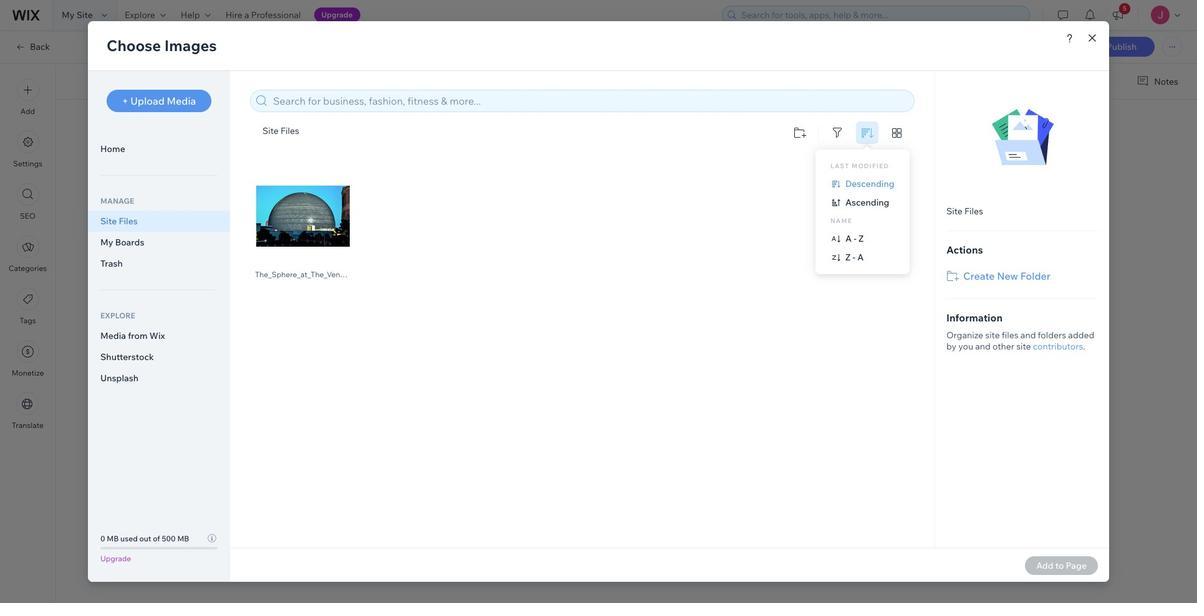 Task type: locate. For each thing, give the bounding box(es) containing it.
explore
[[125, 9, 155, 21]]

upgrade button
[[314, 7, 360, 22]]

my site
[[62, 9, 93, 21]]

translate button
[[12, 393, 44, 430]]

seo
[[20, 211, 36, 221]]

help
[[181, 9, 200, 21]]

paragraph button
[[402, 72, 459, 89]]

menu
[[0, 71, 56, 438]]

back
[[30, 41, 50, 52]]

settings
[[13, 159, 42, 168]]

publish button
[[1089, 37, 1155, 57]]

paragraph
[[405, 75, 447, 86]]

notes button
[[1132, 73, 1183, 90]]

monetize button
[[12, 341, 44, 378]]

upgrade
[[322, 10, 353, 19]]

settings button
[[13, 131, 42, 168]]

notes
[[1155, 76, 1179, 87]]

tags
[[20, 316, 36, 326]]

preview button
[[1038, 42, 1071, 53]]



Task type: vqa. For each thing, say whether or not it's contained in the screenshot.
the Test Test Test TEXT BOX
yes



Task type: describe. For each thing, give the bounding box(es) containing it.
preview
[[1038, 42, 1071, 53]]

a
[[245, 9, 249, 21]]

categories
[[9, 264, 47, 273]]

translate
[[12, 421, 44, 430]]

categories button
[[9, 236, 47, 273]]

hire
[[226, 9, 243, 21]]

add button
[[17, 79, 39, 116]]

back button
[[15, 41, 50, 52]]

menu containing add
[[0, 71, 56, 438]]

Search for tools, apps, help & more... field
[[738, 6, 1026, 24]]

seo button
[[17, 183, 39, 221]]

publish
[[1107, 41, 1138, 52]]

5 button
[[1105, 0, 1132, 30]]

professional
[[251, 9, 301, 21]]

5
[[1124, 4, 1127, 12]]

site
[[77, 9, 93, 21]]

hire a professional link
[[218, 0, 309, 30]]

my
[[62, 9, 75, 21]]

monetize
[[12, 369, 44, 378]]

Add a Catchy Title text field
[[396, 115, 844, 139]]

add
[[21, 107, 35, 116]]

help button
[[173, 0, 218, 30]]

hire a professional
[[226, 9, 301, 21]]

tags button
[[17, 288, 39, 326]]



